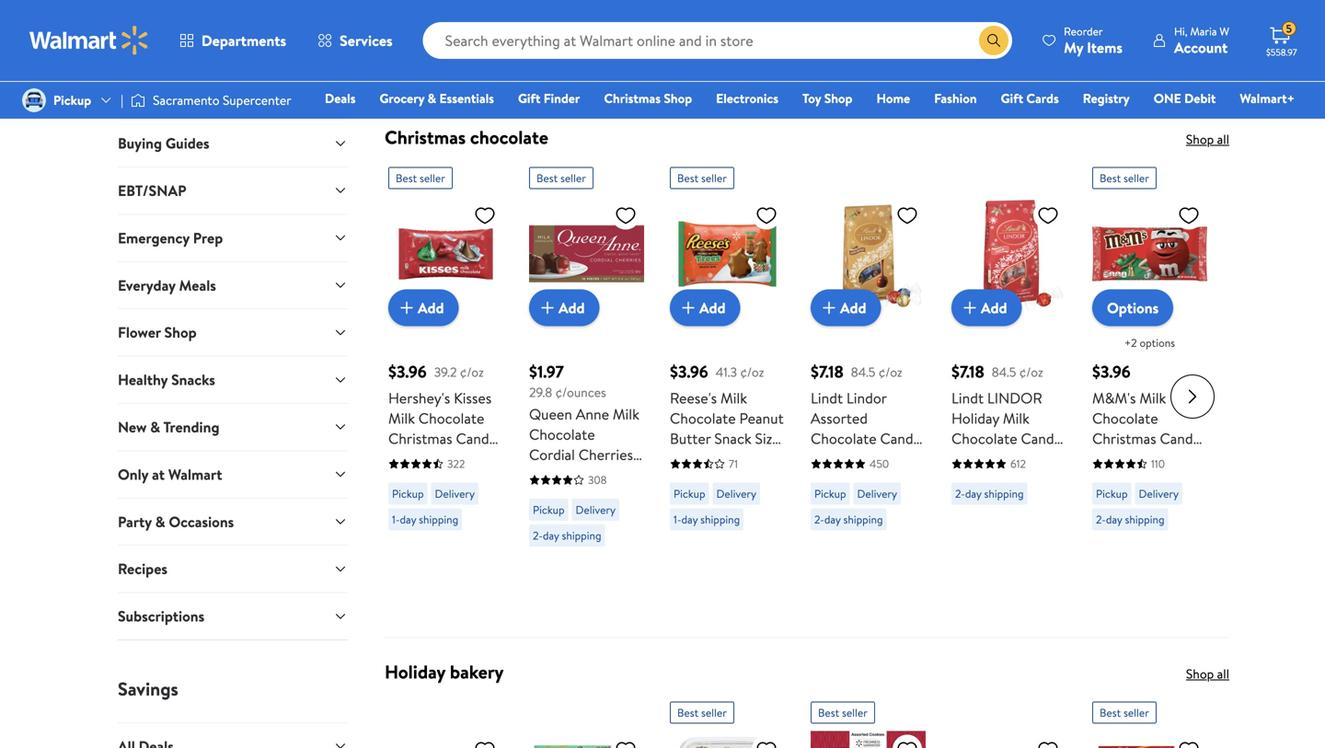 Task type: describe. For each thing, give the bounding box(es) containing it.
110
[[1152, 456, 1166, 472]]

shipping down 110
[[1125, 512, 1165, 528]]

lindor
[[847, 388, 887, 408]]

3 add to cart image from the left
[[959, 297, 981, 319]]

$7.18 for lindt lindor holiday milk chocolate candy truffles, 8.5 oz. bag
[[952, 361, 985, 384]]

trending
[[163, 417, 220, 437]]

shops
[[194, 73, 242, 99]]

hershey's kisses milk chocolate christmas candy, bag 10.1 oz image
[[389, 197, 504, 312]]

$7.18 84.5 ¢/oz lindt lindor assorted chocolate candy truffles, 8.5 oz. bag
[[811, 361, 921, 489]]

2-day shipping down 612
[[956, 486, 1024, 502]]

$3.96 for $3.96 41.3 ¢/oz reese's milk chocolate peanut butter snack size trees christmas candy, bag 9.6 oz
[[670, 361, 709, 384]]

450
[[870, 456, 889, 472]]

queen
[[529, 404, 573, 425]]

best seller up freshness guaranteed holiday brownie bites, 22.2 oz, 33 count, sweet dessert image
[[678, 705, 727, 721]]

m&m's milk chocolate christmas candy - 10 oz bag image
[[1093, 197, 1208, 312]]

snacks
[[171, 370, 215, 390]]

delivery for hershey's kisses milk chocolate christmas candy, bag 10.1 oz
[[435, 486, 475, 502]]

oz. inside $7.18 84.5 ¢/oz lindt lindor assorted chocolate candy truffles, 8.5 oz. bag
[[889, 449, 906, 469]]

w
[[1220, 23, 1230, 39]]

all for bakery
[[1218, 665, 1230, 683]]

deals link
[[317, 88, 364, 108]]

occasions
[[169, 512, 234, 532]]

kisses
[[454, 388, 492, 408]]

holiday bakery
[[385, 659, 504, 685]]

storage
[[980, 11, 1022, 29]]

electronics
[[716, 89, 779, 107]]

best seller inside product group
[[537, 170, 586, 186]]

1 the from the left
[[525, 11, 543, 29]]

christmas inside $3.96 41.3 ¢/oz reese's milk chocolate peanut butter snack size trees christmas candy, bag 9.6 oz
[[707, 449, 771, 469]]

cherries,
[[579, 445, 637, 465]]

now for you
[[447, 66, 470, 84]]

shipping down 612
[[985, 486, 1024, 502]]

2-day shipping inside product group
[[533, 528, 602, 544]]

sacramento supercenter
[[153, 91, 292, 109]]

freshness guaranteed gingerbread ornament cookie kit, 17.6 oz, 16 count image
[[529, 732, 644, 748]]

4 add from the left
[[841, 298, 867, 318]]

meals
[[179, 275, 216, 295]]

8.5 inside $7.18 84.5 ¢/oz lindt lindor assorted chocolate candy truffles, 8.5 oz. bag
[[866, 449, 885, 469]]

candy, inside $3.96 41.3 ¢/oz reese's milk chocolate peanut butter snack size trees christmas candy, bag 9.6 oz
[[670, 469, 714, 489]]

snack
[[715, 429, 752, 449]]

shop inside 'toy shop' link
[[825, 89, 853, 107]]

pieces
[[529, 485, 570, 506]]

emergency
[[118, 228, 190, 248]]

seller up reese's milk chocolate peanut butter snack size trees christmas candy, bag 9.6 oz image
[[701, 170, 727, 186]]

guides
[[166, 133, 210, 153]]

delivery for queen anne milk chocolate cordial cherries, 6.6 oz box, 10 pieces
[[576, 502, 616, 518]]

71
[[729, 456, 738, 472]]

ebt/snap button
[[118, 167, 348, 214]]

you
[[439, 11, 459, 29]]

shop up home 'link'
[[849, 66, 877, 84]]

¢/oz for kisses
[[460, 363, 484, 381]]

& right serving at right top
[[969, 11, 977, 29]]

add to favorites list, reese's milk chocolate peanut butter snack size trees christmas candy, bag 9.6 oz image
[[756, 204, 778, 227]]

registry link
[[1075, 88, 1139, 108]]

shop all link for holiday bakery
[[1187, 665, 1230, 683]]

$3.96 for $3.96 m&m's milk chocolate christmas candy - 10 oz bag
[[1093, 361, 1131, 384]]

chocolate inside '$7.18 84.5 ¢/oz lindt lindor holiday milk chocolate candy truffles, 8.5 oz. bag'
[[952, 429, 1018, 449]]

10 inside $3.96 m&m's milk chocolate christmas candy - 10 oz bag
[[1102, 449, 1116, 469]]

get all you need to be the host with the most.
[[400, 11, 653, 29]]

list item containing single-use prep, serving & storage items make cleanup easy.
[[807, 0, 1241, 104]]

delivery for reese's milk chocolate peanut butter snack size trees christmas candy, bag 9.6 oz
[[717, 486, 757, 502]]

freshness guaranteed frosted sugar cookies, 13.5 oz, 10 count image
[[389, 732, 504, 748]]

add to favorites list, freshness guaranteed mini deck the halls frosted sugar cookies, 9.4 oz, 18 count image
[[1038, 739, 1060, 748]]

gift for gift finder
[[518, 89, 541, 107]]

pickup left the '|'
[[53, 91, 91, 109]]

christmas inside $3.96 m&m's milk chocolate christmas candy - 10 oz bag
[[1093, 429, 1157, 449]]

308
[[588, 472, 607, 488]]

freshness guaranteed assorted christmas cookies, 21 oz, 45 count image
[[811, 732, 926, 748]]

pickup down assorted
[[815, 486, 847, 502]]

cleanup
[[1092, 11, 1135, 29]]

christmas inside $3.96 39.2 ¢/oz hershey's kisses milk chocolate christmas candy, bag 10.1 oz
[[389, 429, 453, 449]]

lindt lindor assorted chocolate candy truffles, 8.5 oz. bag image
[[811, 197, 926, 312]]

2-day shipping down '450'
[[815, 512, 883, 528]]

add to favorites list, freshness guaranteed christmas gingerbread house kit, 35.3 oz, 1 count image
[[1178, 739, 1200, 748]]

shop all for christmas chocolate
[[1187, 130, 1230, 148]]

best seller up reese's milk chocolate peanut butter snack size trees christmas candy, bag 9.6 oz image
[[678, 170, 727, 186]]

deals
[[325, 89, 356, 107]]

2-day shipping down 110
[[1096, 512, 1165, 528]]

christmas shop link
[[596, 88, 701, 108]]

bag inside $3.96 41.3 ¢/oz reese's milk chocolate peanut butter snack size trees christmas candy, bag 9.6 oz
[[718, 469, 742, 489]]

seller up freshness guaranteed holiday brownie bites, 22.2 oz, 33 count, sweet dessert image
[[701, 705, 727, 721]]

add to favorites list, m&m's milk chocolate christmas candy - 10 oz bag image
[[1178, 204, 1200, 227]]

truffles, inside '$7.18 84.5 ¢/oz lindt lindor holiday milk chocolate candy truffles, 8.5 oz. bag'
[[952, 449, 1003, 469]]

flower shop button
[[118, 309, 348, 356]]

departments
[[202, 30, 286, 51]]

add button for hershey's
[[389, 290, 459, 327]]

reese's milk chocolate peanut butter snack size trees christmas candy, bag 9.6 oz image
[[670, 197, 785, 312]]

chocolate
[[470, 124, 549, 150]]

prep
[[193, 228, 223, 248]]

best up reese's milk chocolate peanut butter snack size trees christmas candy, bag 9.6 oz image
[[678, 170, 699, 186]]

1- for reese's milk chocolate peanut butter snack size trees christmas candy, bag 9.6 oz
[[674, 512, 682, 528]]

services button
[[302, 18, 408, 63]]

hershey's
[[389, 388, 450, 408]]

candy, inside $3.96 39.2 ¢/oz hershey's kisses milk chocolate christmas candy, bag 10.1 oz
[[456, 429, 500, 449]]

41.3
[[716, 363, 737, 381]]

m&m's
[[1093, 388, 1137, 408]]

freshness guaranteed holiday brownie bites, 22.2 oz, 33 count, sweet dessert image
[[670, 732, 785, 748]]

delivery down '450'
[[858, 486, 898, 502]]

items
[[1026, 11, 1056, 29]]

shop up the add to favorites list, freshness guaranteed christmas gingerbread house kit, 35.3 oz, 1 count image
[[1187, 665, 1215, 683]]

options
[[1108, 298, 1159, 318]]

services
[[340, 30, 393, 51]]

party & occasions
[[118, 512, 234, 532]]

best up freshness guaranteed assorted christmas cookies, 21 oz, 45 count image
[[818, 705, 840, 721]]

candy inside $3.96 m&m's milk chocolate christmas candy - 10 oz bag
[[1160, 429, 1201, 449]]

christmas shop
[[604, 89, 692, 107]]

shop inside flower shop dropdown button
[[164, 322, 197, 343]]

candy inside $7.18 84.5 ¢/oz lindt lindor assorted chocolate candy truffles, 8.5 oz. bag
[[881, 429, 921, 449]]

flower
[[118, 322, 161, 343]]

seller up m&m's milk chocolate christmas candy - 10 oz bag image
[[1124, 170, 1150, 186]]

cordial
[[529, 445, 575, 465]]

shop inside christmas shop link
[[664, 89, 692, 107]]

¢/ounces
[[556, 384, 606, 402]]

search icon image
[[987, 33, 1002, 48]]

product group containing $1.97
[[529, 160, 644, 630]]

¢/oz for milk
[[741, 363, 764, 381]]

Walmart Site-Wide search field
[[423, 22, 1013, 59]]

1- for hershey's kisses milk chocolate christmas candy, bag 10.1 oz
[[392, 512, 400, 528]]

fashion link
[[926, 88, 986, 108]]

best down christmas chocolate
[[396, 170, 417, 186]]

add for hershey's
[[418, 298, 444, 318]]

shipping inside product group
[[562, 528, 602, 544]]

finder
[[544, 89, 580, 107]]

seller down christmas chocolate
[[420, 170, 445, 186]]

9.6
[[745, 469, 763, 489]]

items
[[1087, 37, 1123, 58]]

add to favorites list, freshness guaranteed assorted christmas cookies, 21 oz, 45 count image
[[897, 739, 919, 748]]

list containing get all you need to be the host with the most.
[[374, 0, 1241, 104]]

¢/oz for lindor
[[1020, 363, 1044, 381]]

delivery down 110
[[1139, 486, 1179, 502]]

$1.97
[[529, 361, 564, 384]]

chocolate inside $3.96 41.3 ¢/oz reese's milk chocolate peanut butter snack size trees christmas candy, bag 9.6 oz
[[670, 408, 736, 429]]

milk inside $3.96 41.3 ¢/oz reese's milk chocolate peanut butter snack size trees christmas candy, bag 9.6 oz
[[721, 388, 748, 408]]

0 horizontal spatial holiday
[[385, 659, 446, 685]]

walmart
[[168, 464, 222, 485]]

trees
[[670, 449, 703, 469]]

oz inside $3.96 41.3 ¢/oz reese's milk chocolate peanut butter snack size trees christmas candy, bag 9.6 oz
[[767, 469, 781, 489]]

best seller up m&m's milk chocolate christmas candy - 10 oz bag image
[[1100, 170, 1150, 186]]

emergency prep button
[[118, 214, 348, 261]]

oz inside $3.96 39.2 ¢/oz hershey's kisses milk chocolate christmas candy, bag 10.1 oz
[[440, 449, 454, 469]]

milk inside '$7.18 84.5 ¢/oz lindt lindor holiday milk chocolate candy truffles, 8.5 oz. bag'
[[1003, 408, 1030, 429]]

all for chocolate
[[1218, 130, 1230, 148]]

only
[[118, 464, 148, 485]]

walmart+ link
[[1232, 88, 1304, 108]]

need
[[462, 11, 490, 29]]

shop down debit
[[1187, 130, 1215, 148]]

only at walmart button
[[118, 451, 348, 498]]

best up freshness guaranteed christmas gingerbread house kit, 35.3 oz, 1 count "image"
[[1100, 705, 1121, 721]]

one debit link
[[1146, 88, 1225, 108]]

cards
[[1027, 89, 1059, 107]]

add for queen
[[559, 298, 585, 318]]

Search search field
[[423, 22, 1013, 59]]

essentials
[[440, 89, 494, 107]]

add to cart image for lindt lindor assorted chocolate candy truffles, 8.5 oz. bag image
[[818, 297, 841, 319]]

debit
[[1185, 89, 1216, 107]]

1-day shipping for trees
[[674, 512, 740, 528]]

one debit
[[1154, 89, 1216, 107]]

2 the from the left
[[601, 11, 619, 29]]

1-day shipping for 10.1
[[392, 512, 459, 528]]

grocery
[[380, 89, 425, 107]]



Task type: vqa. For each thing, say whether or not it's contained in the screenshot.
top insurance
no



Task type: locate. For each thing, give the bounding box(es) containing it.
delivery down 322
[[435, 486, 475, 502]]

now up essentials
[[447, 66, 470, 84]]

0 horizontal spatial gift
[[518, 89, 541, 107]]

everyday meals button
[[118, 261, 348, 309]]

1 candy from the left
[[881, 429, 921, 449]]

 image right the '|'
[[131, 91, 146, 110]]

1 vertical spatial holiday
[[385, 659, 446, 685]]

2 1-day shipping from the left
[[674, 512, 740, 528]]

¢/oz inside $3.96 41.3 ¢/oz reese's milk chocolate peanut butter snack size trees christmas candy, bag 9.6 oz
[[741, 363, 764, 381]]

shop right flower
[[164, 322, 197, 343]]

milk inside $3.96 39.2 ¢/oz hershey's kisses milk chocolate christmas candy, bag 10.1 oz
[[389, 408, 415, 429]]

$7.18 inside '$7.18 84.5 ¢/oz lindt lindor holiday milk chocolate candy truffles, 8.5 oz. bag'
[[952, 361, 985, 384]]

the right 'with'
[[601, 11, 619, 29]]

gift for gift cards
[[1001, 89, 1024, 107]]

bag left '450'
[[811, 469, 835, 489]]

add to cart image for queen anne milk chocolate cordial cherries, 6.6 oz box, 10 pieces image
[[537, 297, 559, 319]]

bag inside $3.96 m&m's milk chocolate christmas candy - 10 oz bag
[[1137, 449, 1161, 469]]

0 horizontal spatial candy,
[[456, 429, 500, 449]]

2 ¢/oz from the left
[[741, 363, 764, 381]]

pickup down 6.6
[[533, 502, 565, 518]]

walmart+
[[1240, 89, 1295, 107]]

0 vertical spatial shop all link
[[1187, 130, 1230, 148]]

shop all link up the add to favorites list, freshness guaranteed christmas gingerbread house kit, 35.3 oz, 1 count image
[[1187, 665, 1230, 683]]

gift left the finder
[[518, 89, 541, 107]]

home link
[[869, 88, 919, 108]]

butter
[[670, 429, 711, 449]]

now for prep,
[[880, 66, 903, 84]]

reorder my items
[[1064, 23, 1123, 58]]

2 truffles, from the left
[[952, 449, 1003, 469]]

add to cart image for hershey's kisses milk chocolate christmas candy, bag 10.1 oz
[[396, 297, 418, 319]]

1 horizontal spatial candy
[[1021, 429, 1062, 449]]

$3.96 inside $3.96 m&m's milk chocolate christmas candy - 10 oz bag
[[1093, 361, 1131, 384]]

chocolate up '450'
[[811, 429, 877, 449]]

savings
[[118, 676, 178, 702]]

at
[[152, 464, 165, 485]]

my
[[1064, 37, 1084, 58]]

next slide for product carousel list image
[[1171, 375, 1215, 419]]

buying guides
[[118, 133, 210, 153]]

size
[[755, 429, 780, 449]]

1 horizontal spatial 1-day shipping
[[674, 512, 740, 528]]

1 ¢/oz from the left
[[460, 363, 484, 381]]

milk inside $3.96 m&m's milk chocolate christmas candy - 10 oz bag
[[1140, 388, 1167, 408]]

toy shop
[[803, 89, 853, 107]]

$3.96 inside $3.96 39.2 ¢/oz hershey's kisses milk chocolate christmas candy, bag 10.1 oz
[[389, 361, 427, 384]]

1 horizontal spatial gift
[[1001, 89, 1024, 107]]

10 right -
[[1102, 449, 1116, 469]]

add to favorites list, lindt lindor holiday milk chocolate candy truffles, 8.5 oz. bag image
[[1038, 204, 1060, 227]]

0 horizontal spatial 1-
[[392, 512, 400, 528]]

2 84.5 from the left
[[992, 363, 1017, 381]]

 image for sacramento supercenter
[[131, 91, 146, 110]]

& inside 'link'
[[428, 89, 436, 107]]

1 horizontal spatial shop now
[[849, 66, 903, 84]]

best down "chocolate" in the top of the page
[[537, 170, 558, 186]]

oz right the 10.1
[[440, 449, 454, 469]]

the right be
[[525, 11, 543, 29]]

$3.96 up m&m's
[[1093, 361, 1131, 384]]

0 vertical spatial candy,
[[456, 429, 500, 449]]

seller up freshness guaranteed assorted christmas cookies, 21 oz, 45 count image
[[842, 705, 868, 721]]

add button for reese's
[[670, 290, 741, 327]]

1 shop now from the left
[[415, 66, 470, 84]]

84.5 for lindor
[[992, 363, 1017, 381]]

featured shops
[[118, 73, 242, 99]]

1 list item from the left
[[374, 0, 807, 104]]

2 oz. from the left
[[1030, 449, 1047, 469]]

1 horizontal spatial $7.18
[[952, 361, 985, 384]]

add to cart image
[[396, 297, 418, 319], [678, 297, 700, 319], [959, 297, 981, 319]]

3 add button from the left
[[670, 290, 741, 327]]

oz inside $3.96 m&m's milk chocolate christmas candy - 10 oz bag
[[1119, 449, 1133, 469]]

& inside dropdown button
[[155, 512, 165, 532]]

1-
[[392, 512, 400, 528], [674, 512, 682, 528]]

1 horizontal spatial add to cart image
[[678, 297, 700, 319]]

best up freshness guaranteed holiday brownie bites, 22.2 oz, 33 count, sweet dessert image
[[678, 705, 699, 721]]

1 84.5 from the left
[[851, 363, 876, 381]]

everyday
[[118, 275, 176, 295]]

0 horizontal spatial candy
[[881, 429, 921, 449]]

$3.96 up the hershey's
[[389, 361, 427, 384]]

queen anne milk chocolate cordial cherries, 6.6 oz box, 10 pieces image
[[529, 197, 644, 312]]

oz. inside '$7.18 84.5 ¢/oz lindt lindor holiday milk chocolate candy truffles, 8.5 oz. bag'
[[1030, 449, 1047, 469]]

1 horizontal spatial the
[[601, 11, 619, 29]]

best down registry link
[[1100, 170, 1121, 186]]

 image
[[22, 88, 46, 112], [131, 91, 146, 110]]

shop now up grocery & essentials
[[415, 66, 470, 84]]

list item containing get all you need to be the host with the most.
[[374, 0, 807, 104]]

gift inside "link"
[[1001, 89, 1024, 107]]

chocolate inside "$1.97 29.8 ¢/ounces queen anne milk chocolate cordial cherries, 6.6 oz box, 10 pieces"
[[529, 425, 595, 445]]

add to favorites list, freshness guaranteed frosted sugar cookies, 13.5 oz, 10 count image
[[474, 739, 496, 748]]

¢/oz inside '$7.18 84.5 ¢/oz lindt lindor holiday milk chocolate candy truffles, 8.5 oz. bag'
[[1020, 363, 1044, 381]]

pickup down the 10.1
[[392, 486, 424, 502]]

single-
[[833, 11, 872, 29]]

bag left the 10.1
[[389, 449, 413, 469]]

shop up grocery & essentials
[[415, 66, 444, 84]]

1 horizontal spatial now
[[880, 66, 903, 84]]

bag left 612
[[952, 469, 976, 489]]

2 candy from the left
[[1021, 429, 1062, 449]]

2 now from the left
[[880, 66, 903, 84]]

$3.96 41.3 ¢/oz reese's milk chocolate peanut butter snack size trees christmas candy, bag 9.6 oz
[[670, 361, 784, 489]]

1 horizontal spatial oz.
[[1030, 449, 1047, 469]]

most.
[[622, 11, 653, 29]]

0 horizontal spatial $3.96
[[389, 361, 427, 384]]

delivery down 71 at the bottom right
[[717, 486, 757, 502]]

toy shop link
[[795, 88, 861, 108]]

¢/oz up the "lindor"
[[1020, 363, 1044, 381]]

make
[[1059, 11, 1089, 29]]

candy, up 322
[[456, 429, 500, 449]]

4 add button from the left
[[811, 290, 882, 327]]

2 8.5 from the left
[[1007, 449, 1026, 469]]

candy inside '$7.18 84.5 ¢/oz lindt lindor holiday milk chocolate candy truffles, 8.5 oz. bag'
[[1021, 429, 1062, 449]]

29.8
[[529, 384, 553, 402]]

reese's
[[670, 388, 717, 408]]

buying
[[118, 133, 162, 153]]

1 oz. from the left
[[889, 449, 906, 469]]

shop all up the add to favorites list, freshness guaranteed christmas gingerbread house kit, 35.3 oz, 1 count image
[[1187, 665, 1230, 683]]

 image for pickup
[[22, 88, 46, 112]]

1 add button from the left
[[389, 290, 459, 327]]

$7.18 84.5 ¢/oz lindt lindor holiday milk chocolate candy truffles, 8.5 oz. bag
[[952, 361, 1062, 489]]

truffles, inside $7.18 84.5 ¢/oz lindt lindor assorted chocolate candy truffles, 8.5 oz. bag
[[811, 449, 863, 469]]

walmart image
[[29, 26, 149, 55]]

fashion
[[935, 89, 977, 107]]

add to cart image for reese's milk chocolate peanut butter snack size trees christmas candy, bag 9.6 oz
[[678, 297, 700, 319]]

6.6
[[529, 465, 548, 485]]

lindt lindor holiday milk chocolate candy truffles, 8.5 oz. bag image
[[952, 197, 1067, 312]]

shop now for use
[[849, 66, 903, 84]]

buying guides button
[[118, 119, 348, 167]]

add to cart image
[[537, 297, 559, 319], [818, 297, 841, 319]]

0 horizontal spatial 8.5
[[866, 449, 885, 469]]

recipes button
[[118, 545, 348, 592]]

milk inside "$1.97 29.8 ¢/ounces queen anne milk chocolate cordial cherries, 6.6 oz box, 10 pieces"
[[613, 404, 640, 425]]

truffles, left 612
[[952, 449, 1003, 469]]

1 horizontal spatial add to cart image
[[818, 297, 841, 319]]

chocolate up 322
[[419, 408, 485, 429]]

3 ¢/oz from the left
[[879, 363, 903, 381]]

5
[[1287, 21, 1293, 37]]

departments button
[[164, 18, 302, 63]]

$3.96 up reese's
[[670, 361, 709, 384]]

1 gift from the left
[[518, 89, 541, 107]]

1 vertical spatial candy,
[[670, 469, 714, 489]]

only at walmart
[[118, 464, 222, 485]]

bag inside $7.18 84.5 ¢/oz lindt lindor assorted chocolate candy truffles, 8.5 oz. bag
[[811, 469, 835, 489]]

gift
[[518, 89, 541, 107], [1001, 89, 1024, 107]]

candy up '450'
[[881, 429, 921, 449]]

holiday inside '$7.18 84.5 ¢/oz lindt lindor holiday milk chocolate candy truffles, 8.5 oz. bag'
[[952, 408, 1000, 429]]

$7.18 inside $7.18 84.5 ¢/oz lindt lindor assorted chocolate candy truffles, 8.5 oz. bag
[[811, 361, 844, 384]]

options
[[1140, 335, 1176, 351]]

add button for queen
[[529, 290, 600, 327]]

10 inside "$1.97 29.8 ¢/ounces queen anne milk chocolate cordial cherries, 6.6 oz box, 10 pieces"
[[601, 465, 615, 485]]

2 horizontal spatial candy
[[1160, 429, 1201, 449]]

shipping
[[985, 486, 1024, 502], [419, 512, 459, 528], [701, 512, 740, 528], [844, 512, 883, 528], [1125, 512, 1165, 528], [562, 528, 602, 544]]

2 horizontal spatial add to cart image
[[959, 297, 981, 319]]

chocolate inside $7.18 84.5 ¢/oz lindt lindor assorted chocolate candy truffles, 8.5 oz. bag
[[811, 429, 877, 449]]

0 horizontal spatial shop now
[[415, 66, 470, 84]]

2 add button from the left
[[529, 290, 600, 327]]

seller inside product group
[[561, 170, 586, 186]]

84.5 inside $7.18 84.5 ¢/oz lindt lindor assorted chocolate candy truffles, 8.5 oz. bag
[[851, 363, 876, 381]]

1-day shipping
[[392, 512, 459, 528], [674, 512, 740, 528]]

one
[[1154, 89, 1182, 107]]

box,
[[570, 465, 597, 485]]

shop all link for christmas chocolate
[[1187, 130, 1230, 148]]

1 add from the left
[[418, 298, 444, 318]]

2 shop all from the top
[[1187, 665, 1230, 683]]

milk
[[721, 388, 748, 408], [1140, 388, 1167, 408], [613, 404, 640, 425], [389, 408, 415, 429], [1003, 408, 1030, 429]]

single-use prep, serving & storage items make cleanup easy.
[[833, 11, 1165, 29]]

& right party
[[155, 512, 165, 532]]

1 add to cart image from the left
[[396, 297, 418, 319]]

0 horizontal spatial  image
[[22, 88, 46, 112]]

product group
[[389, 160, 504, 630], [529, 160, 644, 630], [670, 160, 785, 630], [811, 160, 926, 630], [952, 160, 1067, 630], [1093, 160, 1208, 630], [670, 695, 785, 748], [811, 695, 926, 748], [1093, 695, 1208, 748]]

with
[[574, 11, 598, 29]]

bag right -
[[1137, 449, 1161, 469]]

$7.18 for lindt lindor assorted chocolate candy truffles, 8.5 oz. bag
[[811, 361, 844, 384]]

1-day shipping down 71 at the bottom right
[[674, 512, 740, 528]]

¢/oz for lindor
[[879, 363, 903, 381]]

best seller up freshness guaranteed assorted christmas cookies, 21 oz, 45 count image
[[818, 705, 868, 721]]

list item
[[374, 0, 807, 104], [807, 0, 1241, 104]]

1 truffles, from the left
[[811, 449, 863, 469]]

& inside dropdown button
[[150, 417, 160, 437]]

1 add to cart image from the left
[[537, 297, 559, 319]]

2 add to cart image from the left
[[818, 297, 841, 319]]

best seller down "chocolate" in the top of the page
[[537, 170, 586, 186]]

10 right "box,"
[[601, 465, 615, 485]]

2 lindt from the left
[[952, 388, 984, 408]]

bag inside '$7.18 84.5 ¢/oz lindt lindor holiday milk chocolate candy truffles, 8.5 oz. bag'
[[952, 469, 976, 489]]

chocolate inside $3.96 39.2 ¢/oz hershey's kisses milk chocolate christmas candy, bag 10.1 oz
[[419, 408, 485, 429]]

0 horizontal spatial $7.18
[[811, 361, 844, 384]]

add button
[[389, 290, 459, 327], [529, 290, 600, 327], [670, 290, 741, 327], [811, 290, 882, 327], [952, 290, 1022, 327]]

add to favorites list, freshness guaranteed gingerbread ornament cookie kit, 17.6 oz, 16 count image
[[615, 739, 637, 748]]

seller up freshness guaranteed christmas gingerbread house kit, 35.3 oz, 1 count "image"
[[1124, 705, 1150, 721]]

shop left 'electronics'
[[664, 89, 692, 107]]

sacramento
[[153, 91, 220, 109]]

0 horizontal spatial 1-day shipping
[[392, 512, 459, 528]]

|
[[121, 91, 123, 109]]

grocery & essentials
[[380, 89, 494, 107]]

1 horizontal spatial 84.5
[[992, 363, 1017, 381]]

1 8.5 from the left
[[866, 449, 885, 469]]

1 vertical spatial all
[[1218, 130, 1230, 148]]

add to favorites list, hershey's kisses milk chocolate christmas candy, bag 10.1 oz image
[[474, 204, 496, 227]]

1 horizontal spatial $3.96
[[670, 361, 709, 384]]

& for trending
[[150, 417, 160, 437]]

84.5 for lindor
[[851, 363, 876, 381]]

2 gift from the left
[[1001, 89, 1024, 107]]

shipping down pieces
[[562, 528, 602, 544]]

& for essentials
[[428, 89, 436, 107]]

home
[[877, 89, 911, 107]]

featured
[[118, 73, 190, 99]]

add to favorites list, queen anne milk chocolate cordial cherries, 6.6 oz box, 10 pieces image
[[615, 204, 637, 227]]

maria
[[1191, 23, 1218, 39]]

shipping down 71 at the bottom right
[[701, 512, 740, 528]]

0 horizontal spatial truffles,
[[811, 449, 863, 469]]

easy.
[[1138, 11, 1165, 29]]

1 horizontal spatial  image
[[131, 91, 146, 110]]

shop all link down debit
[[1187, 130, 1230, 148]]

1 vertical spatial shop all
[[1187, 665, 1230, 683]]

4 ¢/oz from the left
[[1020, 363, 1044, 381]]

gift cards link
[[993, 88, 1068, 108]]

lindt inside '$7.18 84.5 ¢/oz lindt lindor holiday milk chocolate candy truffles, 8.5 oz. bag'
[[952, 388, 984, 408]]

gift finder
[[518, 89, 580, 107]]

now up home 'link'
[[880, 66, 903, 84]]

84.5
[[851, 363, 876, 381], [992, 363, 1017, 381]]

5 add button from the left
[[952, 290, 1022, 327]]

shipping down '450'
[[844, 512, 883, 528]]

shop now for all
[[415, 66, 470, 84]]

day
[[966, 486, 982, 502], [400, 512, 416, 528], [682, 512, 698, 528], [825, 512, 841, 528], [1106, 512, 1123, 528], [543, 528, 559, 544]]

add
[[418, 298, 444, 318], [559, 298, 585, 318], [700, 298, 726, 318], [841, 298, 867, 318], [981, 298, 1008, 318]]

8.5
[[866, 449, 885, 469], [1007, 449, 1026, 469]]

1 horizontal spatial 10
[[1102, 449, 1116, 469]]

oz right the 9.6
[[767, 469, 781, 489]]

healthy
[[118, 370, 168, 390]]

2 vertical spatial all
[[1218, 665, 1230, 683]]

shop right toy
[[825, 89, 853, 107]]

gift finder link
[[510, 88, 589, 108]]

84.5 up lindor
[[851, 363, 876, 381]]

oz inside "$1.97 29.8 ¢/ounces queen anne milk chocolate cordial cherries, 6.6 oz box, 10 pieces"
[[552, 465, 566, 485]]

1-day shipping down the 10.1
[[392, 512, 459, 528]]

pickup down trees
[[674, 486, 706, 502]]

freshness guaranteed christmas gingerbread house kit, 35.3 oz, 1 count image
[[1093, 732, 1208, 748]]

2 list item from the left
[[807, 0, 1241, 104]]

chocolate inside $3.96 m&m's milk chocolate christmas candy - 10 oz bag
[[1093, 408, 1159, 429]]

1 lindt from the left
[[811, 388, 843, 408]]

2 shop all link from the top
[[1187, 665, 1230, 683]]

candy,
[[456, 429, 500, 449], [670, 469, 714, 489]]

$3.96 for $3.96 39.2 ¢/oz hershey's kisses milk chocolate christmas candy, bag 10.1 oz
[[389, 361, 427, 384]]

shop all down debit
[[1187, 130, 1230, 148]]

3 $3.96 from the left
[[1093, 361, 1131, 384]]

0 horizontal spatial lindt
[[811, 388, 843, 408]]

1 horizontal spatial holiday
[[952, 408, 1000, 429]]

84.5 inside '$7.18 84.5 ¢/oz lindt lindor holiday milk chocolate candy truffles, 8.5 oz. bag'
[[992, 363, 1017, 381]]

$1.97 29.8 ¢/ounces queen anne milk chocolate cordial cherries, 6.6 oz box, 10 pieces
[[529, 361, 640, 506]]

oz.
[[889, 449, 906, 469], [1030, 449, 1047, 469]]

0 horizontal spatial oz.
[[889, 449, 906, 469]]

candy, down butter
[[670, 469, 714, 489]]

1 vertical spatial shop all link
[[1187, 665, 1230, 683]]

2-day shipping
[[956, 486, 1024, 502], [815, 512, 883, 528], [1096, 512, 1165, 528], [533, 528, 602, 544]]

best seller up freshness guaranteed christmas gingerbread house kit, 35.3 oz, 1 count "image"
[[1100, 705, 1150, 721]]

2-day shipping down pieces
[[533, 528, 602, 544]]

1 shop all link from the top
[[1187, 130, 1230, 148]]

chocolate up "box,"
[[529, 425, 595, 445]]

1 horizontal spatial 1-
[[674, 512, 682, 528]]

shipping down 322
[[419, 512, 459, 528]]

5 add from the left
[[981, 298, 1008, 318]]

1 $3.96 from the left
[[389, 361, 427, 384]]

2 $7.18 from the left
[[952, 361, 985, 384]]

lindt for assorted
[[811, 388, 843, 408]]

lindt inside $7.18 84.5 ¢/oz lindt lindor assorted chocolate candy truffles, 8.5 oz. bag
[[811, 388, 843, 408]]

all inside list item
[[424, 11, 436, 29]]

anne
[[576, 404, 609, 425]]

0 horizontal spatial the
[[525, 11, 543, 29]]

add for reese's
[[700, 298, 726, 318]]

$3.96 inside $3.96 41.3 ¢/oz reese's milk chocolate peanut butter snack size trees christmas candy, bag 9.6 oz
[[670, 361, 709, 384]]

bag left the 9.6
[[718, 469, 742, 489]]

pickup down -
[[1096, 486, 1128, 502]]

8.5 inside '$7.18 84.5 ¢/oz lindt lindor holiday milk chocolate candy truffles, 8.5 oz. bag'
[[1007, 449, 1026, 469]]

add inside product group
[[559, 298, 585, 318]]

8.5 down the "lindor"
[[1007, 449, 1026, 469]]

¢/oz inside $7.18 84.5 ¢/oz lindt lindor assorted chocolate candy truffles, 8.5 oz. bag
[[879, 363, 903, 381]]

registry
[[1083, 89, 1130, 107]]

candy up 110
[[1160, 429, 1201, 449]]

1 shop all from the top
[[1187, 130, 1230, 148]]

shop now
[[415, 66, 470, 84], [849, 66, 903, 84]]

2 add from the left
[[559, 298, 585, 318]]

lindt for holiday
[[952, 388, 984, 408]]

0 horizontal spatial 84.5
[[851, 363, 876, 381]]

delivery
[[435, 486, 475, 502], [717, 486, 757, 502], [858, 486, 898, 502], [1139, 486, 1179, 502], [576, 502, 616, 518]]

2 shop now from the left
[[849, 66, 903, 84]]

0 horizontal spatial 10
[[601, 465, 615, 485]]

delivery inside product group
[[576, 502, 616, 518]]

2 1- from the left
[[674, 512, 682, 528]]

christmas
[[604, 89, 661, 107], [385, 124, 466, 150], [389, 429, 453, 449], [1093, 429, 1157, 449], [707, 449, 771, 469]]

pickup
[[53, 91, 91, 109], [392, 486, 424, 502], [674, 486, 706, 502], [815, 486, 847, 502], [1096, 486, 1128, 502], [533, 502, 565, 518]]

serving
[[925, 11, 966, 29]]

¢/oz inside $3.96 39.2 ¢/oz hershey's kisses milk chocolate christmas candy, bag 10.1 oz
[[460, 363, 484, 381]]

1 $7.18 from the left
[[811, 361, 844, 384]]

2 horizontal spatial $3.96
[[1093, 361, 1131, 384]]

2 add to cart image from the left
[[678, 297, 700, 319]]

84.5 up the "lindor"
[[992, 363, 1017, 381]]

1 horizontal spatial 8.5
[[1007, 449, 1026, 469]]

seller up queen anne milk chocolate cordial cherries, 6.6 oz box, 10 pieces image
[[561, 170, 586, 186]]

3 add from the left
[[700, 298, 726, 318]]

0 vertical spatial all
[[424, 11, 436, 29]]

new & trending button
[[118, 403, 348, 451]]

truffles, down assorted
[[811, 449, 863, 469]]

$3.96
[[389, 361, 427, 384], [670, 361, 709, 384], [1093, 361, 1131, 384]]

list
[[374, 0, 1241, 104]]

gift left cards
[[1001, 89, 1024, 107]]

1 1-day shipping from the left
[[392, 512, 459, 528]]

2-
[[956, 486, 966, 502], [815, 512, 825, 528], [1096, 512, 1106, 528], [533, 528, 543, 544]]

delivery down 308
[[576, 502, 616, 518]]

oz right 6.6
[[552, 465, 566, 485]]

chocolate up 612
[[952, 429, 1018, 449]]

0 vertical spatial shop all
[[1187, 130, 1230, 148]]

lindt left lindor
[[811, 388, 843, 408]]

10.1
[[416, 449, 436, 469]]

8.5 down assorted
[[866, 449, 885, 469]]

peanut
[[740, 408, 784, 429]]

¢/oz
[[460, 363, 484, 381], [741, 363, 764, 381], [879, 363, 903, 381], [1020, 363, 1044, 381]]

supercenter
[[223, 91, 292, 109]]

1 horizontal spatial truffles,
[[952, 449, 1003, 469]]

1 1- from the left
[[392, 512, 400, 528]]

0 horizontal spatial now
[[447, 66, 470, 84]]

shop all for holiday bakery
[[1187, 665, 1230, 683]]

¢/oz up lindor
[[879, 363, 903, 381]]

& right new
[[150, 417, 160, 437]]

candy up 612
[[1021, 429, 1062, 449]]

0 horizontal spatial add to cart image
[[537, 297, 559, 319]]

subscriptions
[[118, 606, 205, 627]]

1 now from the left
[[447, 66, 470, 84]]

1 horizontal spatial lindt
[[952, 388, 984, 408]]

shop now up home 'link'
[[849, 66, 903, 84]]

1 horizontal spatial candy,
[[670, 469, 714, 489]]

lindt left the "lindor"
[[952, 388, 984, 408]]

 image down walmart image in the left of the page
[[22, 88, 46, 112]]

322
[[447, 456, 465, 472]]

add to favorites list, freshness guaranteed holiday brownie bites, 22.2 oz, 33 count, sweet dessert image
[[756, 739, 778, 748]]

electronics link
[[708, 88, 787, 108]]

grocery & essentials link
[[371, 88, 503, 108]]

& for occasions
[[155, 512, 165, 532]]

0 vertical spatial holiday
[[952, 408, 1000, 429]]

freshness guaranteed mini deck the halls frosted sugar cookies, 9.4 oz, 18 count image
[[952, 732, 1067, 748]]

¢/oz up kisses
[[460, 363, 484, 381]]

& right grocery
[[428, 89, 436, 107]]

best seller down christmas chocolate
[[396, 170, 445, 186]]

hi,
[[1175, 23, 1188, 39]]

add to favorites list, lindt lindor assorted chocolate candy truffles, 8.5 oz. bag image
[[897, 204, 919, 227]]

2 $3.96 from the left
[[670, 361, 709, 384]]

chocolate up trees
[[670, 408, 736, 429]]

3 candy from the left
[[1160, 429, 1201, 449]]

bag inside $3.96 39.2 ¢/oz hershey's kisses milk chocolate christmas candy, bag 10.1 oz
[[389, 449, 413, 469]]

0 horizontal spatial add to cart image
[[396, 297, 418, 319]]

oz right -
[[1119, 449, 1133, 469]]

the
[[525, 11, 543, 29], [601, 11, 619, 29]]

subscriptions button
[[118, 592, 348, 640]]



